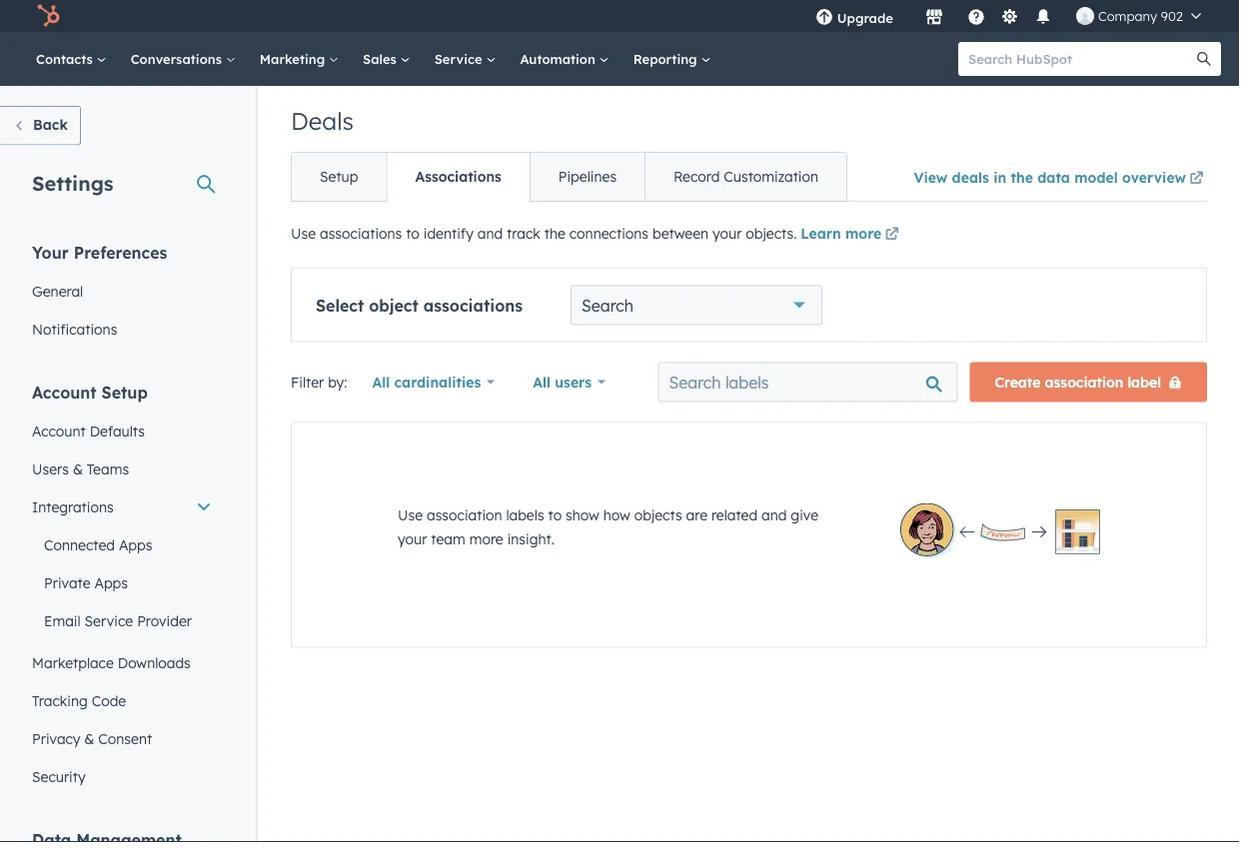 Task type: describe. For each thing, give the bounding box(es) containing it.
0 horizontal spatial the
[[544, 225, 565, 242]]

view deals in the data model overview link
[[914, 155, 1207, 201]]

privacy
[[32, 730, 80, 747]]

setup link
[[292, 153, 386, 201]]

use for use association labels to show how objects are related and give your team more insight.
[[398, 506, 423, 524]]

0 vertical spatial service
[[434, 50, 486, 67]]

0 vertical spatial and
[[477, 225, 503, 242]]

association for use
[[427, 506, 502, 524]]

data
[[1037, 168, 1070, 186]]

all for all cardinalities
[[372, 373, 390, 391]]

record
[[674, 168, 720, 185]]

record customization
[[674, 168, 818, 185]]

service link
[[422, 32, 508, 86]]

view
[[914, 168, 948, 186]]

1 horizontal spatial the
[[1011, 168, 1033, 186]]

integrations button
[[20, 488, 224, 526]]

account for account setup
[[32, 382, 97, 402]]

select
[[316, 295, 364, 315]]

contacts
[[36, 50, 97, 67]]

0 vertical spatial associations
[[320, 225, 402, 242]]

1 vertical spatial associations
[[423, 295, 523, 315]]

search button
[[1187, 42, 1221, 76]]

account setup
[[32, 382, 148, 402]]

cardinalities
[[394, 373, 481, 391]]

email
[[44, 612, 81, 630]]

email service provider link
[[20, 602, 224, 640]]

your preferences element
[[20, 241, 224, 348]]

back link
[[0, 106, 81, 145]]

security
[[32, 768, 86, 785]]

deals
[[291, 106, 354, 136]]

customization
[[724, 168, 818, 185]]

all cardinalities button
[[359, 362, 508, 402]]

users
[[555, 373, 592, 391]]

tracking code link
[[20, 682, 224, 720]]

use association labels to show how objects are related and give your team more insight.
[[398, 506, 818, 548]]

account defaults link
[[20, 412, 224, 450]]

service inside account setup element
[[84, 612, 133, 630]]

create
[[995, 373, 1041, 391]]

settings link
[[997, 5, 1022, 26]]

navigation containing setup
[[291, 152, 847, 202]]

account setup element
[[20, 381, 224, 796]]

related
[[711, 506, 758, 524]]

marketplace downloads
[[32, 654, 191, 672]]

create association label button
[[970, 362, 1207, 402]]

connections
[[569, 225, 649, 242]]

automation link
[[508, 32, 621, 86]]

record customization link
[[645, 153, 846, 201]]

teams
[[87, 460, 129, 478]]

reporting
[[633, 50, 701, 67]]

notifications link
[[20, 310, 224, 348]]

association for create
[[1045, 373, 1124, 391]]

1 link opens in a new window image from the top
[[1190, 167, 1204, 191]]

your inside use association labels to show how objects are related and give your team more insight.
[[398, 530, 427, 548]]

connected apps link
[[20, 526, 224, 564]]

marketing
[[260, 50, 329, 67]]

search image
[[1197, 52, 1211, 66]]

902
[[1161, 7, 1183, 24]]

search
[[582, 295, 634, 315]]

users & teams
[[32, 460, 129, 478]]

apps for connected apps
[[119, 536, 152, 554]]

help image
[[967, 9, 985, 27]]

provider
[[137, 612, 192, 630]]

give
[[791, 506, 818, 524]]

contacts link
[[24, 32, 119, 86]]

between
[[653, 225, 709, 242]]

more inside use association labels to show how objects are related and give your team more insight.
[[469, 530, 503, 548]]

tracking
[[32, 692, 88, 709]]

0 horizontal spatial to
[[406, 225, 420, 242]]

private apps
[[44, 574, 128, 592]]

setup inside navigation
[[320, 168, 358, 185]]

hubspot image
[[36, 4, 60, 28]]

view deals in the data model overview
[[914, 168, 1186, 186]]

pipelines link
[[529, 153, 645, 201]]

associations link
[[386, 153, 529, 201]]

team
[[431, 530, 465, 548]]

connected
[[44, 536, 115, 554]]

users
[[32, 460, 69, 478]]

integrations
[[32, 498, 114, 516]]

filter by:
[[291, 373, 347, 391]]

help button
[[959, 0, 993, 32]]

how
[[603, 506, 630, 524]]

preferences
[[74, 242, 167, 262]]

1 link opens in a new window image from the top
[[885, 223, 899, 247]]

track
[[507, 225, 540, 242]]



Task type: vqa. For each thing, say whether or not it's contained in the screenshot.
second column header
no



Task type: locate. For each thing, give the bounding box(es) containing it.
connected apps
[[44, 536, 152, 554]]

account for account defaults
[[32, 422, 86, 440]]

1 horizontal spatial your
[[712, 225, 742, 242]]

0 horizontal spatial your
[[398, 530, 427, 548]]

general
[[32, 282, 83, 300]]

objects
[[634, 506, 682, 524]]

0 vertical spatial setup
[[320, 168, 358, 185]]

to left show
[[548, 506, 562, 524]]

and inside use association labels to show how objects are related and give your team more insight.
[[761, 506, 787, 524]]

company 902 button
[[1064, 0, 1213, 32]]

marketplace downloads link
[[20, 644, 224, 682]]

notifications
[[32, 320, 117, 338]]

0 vertical spatial apps
[[119, 536, 152, 554]]

are
[[686, 506, 708, 524]]

more inside learn more link
[[845, 225, 882, 242]]

learn more
[[801, 225, 882, 242]]

all left users
[[533, 373, 551, 391]]

& for users
[[73, 460, 83, 478]]

more
[[845, 225, 882, 242], [469, 530, 503, 548]]

use
[[291, 225, 316, 242], [398, 506, 423, 524]]

marketplaces button
[[913, 0, 955, 32]]

associations down setup link
[[320, 225, 402, 242]]

0 horizontal spatial service
[[84, 612, 133, 630]]

all users button
[[520, 362, 618, 402]]

security link
[[20, 758, 224, 796]]

to inside use association labels to show how objects are related and give your team more insight.
[[548, 506, 562, 524]]

1 horizontal spatial use
[[398, 506, 423, 524]]

the right in at the right top
[[1011, 168, 1033, 186]]

service right sales link
[[434, 50, 486, 67]]

reporting link
[[621, 32, 723, 86]]

0 vertical spatial use
[[291, 225, 316, 242]]

email service provider
[[44, 612, 192, 630]]

marketing link
[[248, 32, 351, 86]]

1 vertical spatial the
[[544, 225, 565, 242]]

2 link opens in a new window image from the top
[[1190, 172, 1204, 186]]

private apps link
[[20, 564, 224, 602]]

identify
[[423, 225, 473, 242]]

0 horizontal spatial all
[[372, 373, 390, 391]]

1 vertical spatial &
[[84, 730, 94, 747]]

association left label
[[1045, 373, 1124, 391]]

privacy & consent link
[[20, 720, 224, 758]]

label
[[1128, 373, 1161, 391]]

company 902
[[1098, 7, 1183, 24]]

create association label
[[995, 373, 1161, 391]]

learn more link
[[801, 223, 903, 247]]

upgrade
[[837, 9, 893, 26]]

labels
[[506, 506, 544, 524]]

more right team
[[469, 530, 503, 548]]

setup down deals
[[320, 168, 358, 185]]

1 vertical spatial service
[[84, 612, 133, 630]]

0 horizontal spatial more
[[469, 530, 503, 548]]

& right the users
[[73, 460, 83, 478]]

use associations to identify and track the connections between your objects.
[[291, 225, 801, 242]]

all cardinalities
[[372, 373, 481, 391]]

use for use associations to identify and track the connections between your objects.
[[291, 225, 316, 242]]

0 vertical spatial the
[[1011, 168, 1033, 186]]

filter
[[291, 373, 324, 391]]

account up account defaults
[[32, 382, 97, 402]]

apps up the email service provider on the bottom left of page
[[94, 574, 128, 592]]

tracking code
[[32, 692, 126, 709]]

service down the private apps link
[[84, 612, 133, 630]]

1 vertical spatial your
[[398, 530, 427, 548]]

1 horizontal spatial association
[[1045, 373, 1124, 391]]

sales
[[363, 50, 400, 67]]

0 horizontal spatial association
[[427, 506, 502, 524]]

settings image
[[1001, 8, 1019, 26]]

1 horizontal spatial associations
[[423, 295, 523, 315]]

1 vertical spatial apps
[[94, 574, 128, 592]]

1 horizontal spatial service
[[434, 50, 486, 67]]

upgrade image
[[815, 9, 833, 27]]

associations
[[320, 225, 402, 242], [423, 295, 523, 315]]

code
[[92, 692, 126, 709]]

deals
[[952, 168, 989, 186]]

defaults
[[90, 422, 145, 440]]

and left "track"
[[477, 225, 503, 242]]

objects.
[[746, 225, 797, 242]]

more right learn
[[845, 225, 882, 242]]

mateo roberts image
[[1076, 7, 1094, 25]]

2 link opens in a new window image from the top
[[885, 228, 899, 242]]

1 horizontal spatial setup
[[320, 168, 358, 185]]

& right privacy
[[84, 730, 94, 747]]

1 horizontal spatial to
[[548, 506, 562, 524]]

your preferences
[[32, 242, 167, 262]]

& for privacy
[[84, 730, 94, 747]]

the right "track"
[[544, 225, 565, 242]]

your
[[32, 242, 69, 262]]

Search HubSpot search field
[[958, 42, 1203, 76]]

account defaults
[[32, 422, 145, 440]]

associations
[[415, 168, 501, 185]]

all
[[372, 373, 390, 391], [533, 373, 551, 391]]

0 horizontal spatial and
[[477, 225, 503, 242]]

1 vertical spatial and
[[761, 506, 787, 524]]

0 vertical spatial to
[[406, 225, 420, 242]]

general link
[[20, 272, 224, 310]]

menu
[[801, 0, 1215, 32]]

apps down integrations button
[[119, 536, 152, 554]]

1 account from the top
[[32, 382, 97, 402]]

0 vertical spatial &
[[73, 460, 83, 478]]

0 vertical spatial association
[[1045, 373, 1124, 391]]

account inside 'link'
[[32, 422, 86, 440]]

1 vertical spatial use
[[398, 506, 423, 524]]

notifications image
[[1034, 9, 1052, 27]]

1 horizontal spatial all
[[533, 373, 551, 391]]

association up team
[[427, 506, 502, 524]]

your
[[712, 225, 742, 242], [398, 530, 427, 548]]

link opens in a new window image
[[1190, 167, 1204, 191], [1190, 172, 1204, 186]]

1 vertical spatial association
[[427, 506, 502, 524]]

object
[[369, 295, 419, 315]]

2 all from the left
[[533, 373, 551, 391]]

all for all users
[[533, 373, 551, 391]]

1 vertical spatial more
[[469, 530, 503, 548]]

setup up the account defaults 'link'
[[101, 382, 148, 402]]

to
[[406, 225, 420, 242], [548, 506, 562, 524]]

automation
[[520, 50, 599, 67]]

model
[[1074, 168, 1118, 186]]

consent
[[98, 730, 152, 747]]

users & teams link
[[20, 450, 224, 488]]

account up the users
[[32, 422, 86, 440]]

marketplaces image
[[925, 9, 943, 27]]

overview
[[1122, 168, 1186, 186]]

2 account from the top
[[32, 422, 86, 440]]

navigation
[[291, 152, 847, 202]]

select object associations
[[316, 295, 523, 315]]

downloads
[[118, 654, 191, 672]]

0 vertical spatial account
[[32, 382, 97, 402]]

your left team
[[398, 530, 427, 548]]

all right by:
[[372, 373, 390, 391]]

0 horizontal spatial use
[[291, 225, 316, 242]]

link opens in a new window image inside learn more link
[[885, 228, 899, 242]]

1 horizontal spatial more
[[845, 225, 882, 242]]

to left "identify"
[[406, 225, 420, 242]]

back
[[33, 116, 68, 133]]

1 vertical spatial account
[[32, 422, 86, 440]]

insight.
[[507, 530, 555, 548]]

1 horizontal spatial &
[[84, 730, 94, 747]]

in
[[993, 168, 1006, 186]]

1 vertical spatial to
[[548, 506, 562, 524]]

account
[[32, 382, 97, 402], [32, 422, 86, 440]]

private
[[44, 574, 90, 592]]

association inside button
[[1045, 373, 1124, 391]]

Search labels search field
[[658, 362, 958, 402]]

your left objects.
[[712, 225, 742, 242]]

settings
[[32, 170, 113, 195]]

conversations link
[[119, 32, 248, 86]]

apps for private apps
[[94, 574, 128, 592]]

sales link
[[351, 32, 422, 86]]

notifications button
[[1026, 0, 1060, 32]]

all users
[[533, 373, 592, 391]]

use inside use association labels to show how objects are related and give your team more insight.
[[398, 506, 423, 524]]

company
[[1098, 7, 1157, 24]]

associations down "identify"
[[423, 295, 523, 315]]

marketplace
[[32, 654, 114, 672]]

association inside use association labels to show how objects are related and give your team more insight.
[[427, 506, 502, 524]]

0 horizontal spatial setup
[[101, 382, 148, 402]]

menu containing company 902
[[801, 0, 1215, 32]]

1 horizontal spatial and
[[761, 506, 787, 524]]

link opens in a new window image
[[885, 223, 899, 247], [885, 228, 899, 242]]

0 horizontal spatial &
[[73, 460, 83, 478]]

pipelines
[[558, 168, 617, 185]]

show
[[566, 506, 599, 524]]

1 all from the left
[[372, 373, 390, 391]]

0 vertical spatial more
[[845, 225, 882, 242]]

and left "give"
[[761, 506, 787, 524]]

search button
[[571, 285, 822, 325]]

0 horizontal spatial associations
[[320, 225, 402, 242]]

1 vertical spatial setup
[[101, 382, 148, 402]]

0 vertical spatial your
[[712, 225, 742, 242]]



